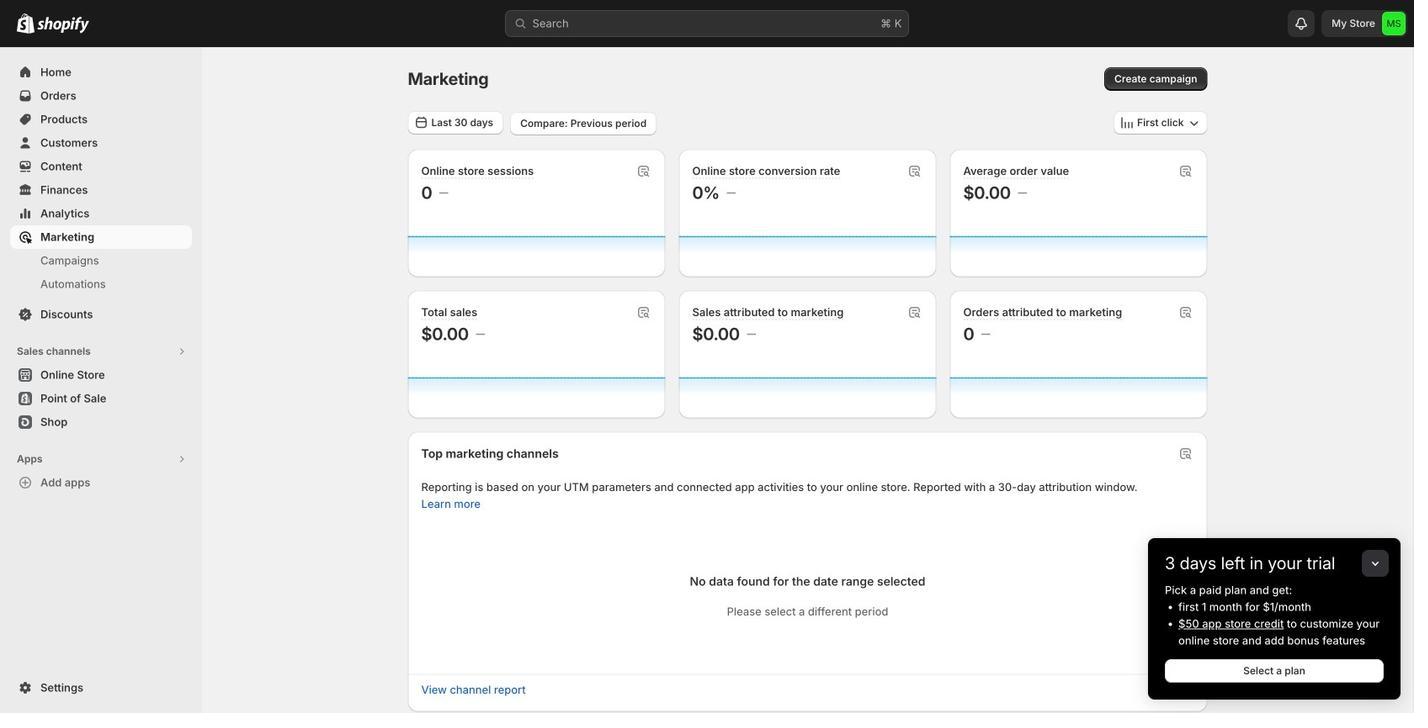 Task type: vqa. For each thing, say whether or not it's contained in the screenshot.
My Store image
yes



Task type: describe. For each thing, give the bounding box(es) containing it.
1 horizontal spatial shopify image
[[37, 17, 89, 33]]



Task type: locate. For each thing, give the bounding box(es) containing it.
0 horizontal spatial shopify image
[[17, 13, 35, 33]]

my store image
[[1383, 12, 1406, 35]]

shopify image
[[17, 13, 35, 33], [37, 17, 89, 33]]



